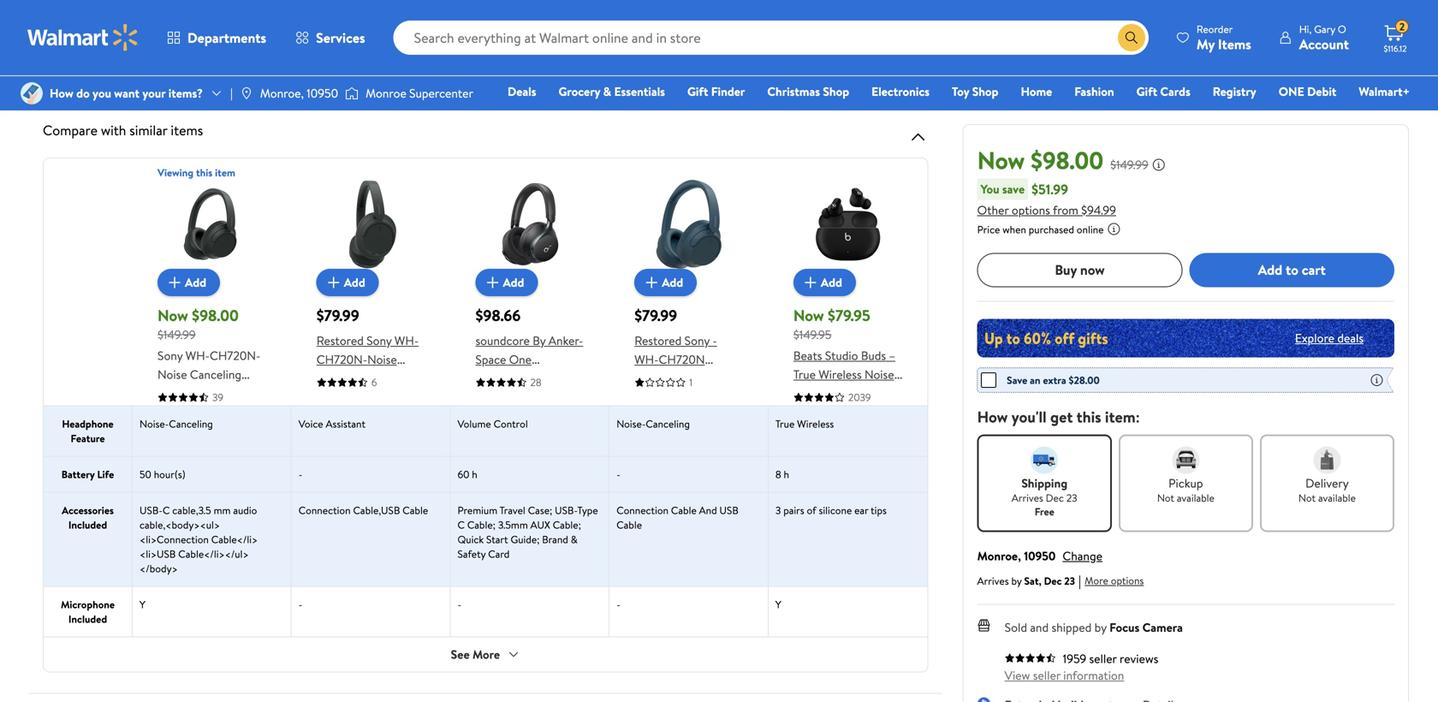 Task type: describe. For each thing, give the bounding box(es) containing it.
canceling down 39
[[169, 417, 213, 431]]

0 vertical spatial |
[[230, 85, 233, 101]]

you up your
[[148, 67, 166, 84]]

crystal clear hands-free calling and voice assistant with precise voice pickup technology. multipoint connection allows you to quickly switch between two devices at once. boost the quality of compressed music files and enjoy streaming music with high quality sound through dsee.
[[63, 7, 626, 54]]

online
[[1077, 222, 1104, 237]]

microphone
[[61, 597, 115, 612]]

buds
[[861, 347, 886, 364]]

wh- for restored
[[635, 351, 659, 368]]

canceling inside $79.99 restored sony wh- ch720n-noise canceling wireless bluetooth headphones- black (refurbished)
[[317, 370, 368, 387]]

deals
[[508, 83, 536, 100]]

c inside usb-c cable,3.5 mm audio cable,<body><ul> <li>connection cable</li> <li>usb cable</li></ul> </body>
[[163, 503, 170, 518]]

when
[[1003, 222, 1027, 237]]

walmart+ link
[[1352, 82, 1418, 101]]

voice assistant
[[299, 417, 366, 431]]

39
[[212, 390, 224, 405]]

up
[[476, 408, 491, 424]]

black inside now $98.00 $149.99 sony wh-ch720n- noise canceling wireless bluetooth headphones- black
[[230, 404, 257, 420]]

- cell up cable,usb
[[292, 457, 451, 492]]

1 horizontal spatial $149.99
[[1111, 156, 1149, 173]]

0 horizontal spatial cable
[[403, 503, 428, 518]]

you save $51.99 other options from $94.99
[[978, 180, 1117, 218]]

gift cards
[[1137, 83, 1191, 100]]

hrs
[[526, 408, 544, 424]]

true inside now $79.95 $149.95 beats studio buds – true wireless noise cancelling bluetooth earbuds
[[794, 366, 816, 383]]

monroe
[[366, 85, 407, 101]]

fashion
[[1075, 83, 1115, 100]]

free
[[1035, 504, 1055, 519]]

audio
[[233, 503, 257, 518]]

christmas shop link
[[760, 82, 857, 101]]

monroe, for monroe, 10950 change
[[978, 547, 1021, 564]]

change button
[[1063, 547, 1103, 564]]

focus
[[1110, 619, 1140, 636]]

grocery & essentials
[[559, 83, 665, 100]]

services button
[[281, 17, 380, 58]]

items?
[[168, 85, 203, 101]]

 image for monroe, 10950
[[240, 86, 253, 100]]

learn more about strikethrough prices image
[[1152, 158, 1166, 171]]

toy
[[952, 83, 970, 100]]

wireless inside cell
[[797, 417, 834, 431]]

by inside the arrives by sat, dec 23 | more options
[[1012, 574, 1022, 588]]

add button for $79.99 restored sony wh- ch720n-noise canceling wireless bluetooth headphones- black (refurbished)
[[317, 269, 379, 296]]

row containing battery life
[[44, 456, 928, 492]]

$98.66 group
[[476, 180, 585, 443]]

60
[[458, 467, 470, 482]]

bluetooth inside now $98.00 $149.99 sony wh-ch720n- noise canceling wireless bluetooth headphones- black
[[203, 385, 255, 402]]

shipping arrives dec 23 free
[[1012, 475, 1078, 519]]

one debit
[[1279, 83, 1337, 100]]

grocery
[[559, 83, 600, 100]]

connection cable,usb cable cell
[[292, 493, 451, 586]]

essentials
[[614, 83, 665, 100]]

feature
[[71, 431, 105, 446]]

$98.00 for now $98.00
[[1031, 143, 1104, 177]]

to inside 'button'
[[1286, 260, 1299, 279]]

- cell down connection cable and usb cable cell
[[610, 587, 769, 637]]

allows
[[181, 22, 212, 39]]

1 cable; from the left
[[467, 518, 496, 532]]

monroe, 10950
[[260, 85, 338, 101]]

volume
[[458, 417, 491, 431]]

battery
[[61, 467, 95, 482]]

up to sixty percent off deals. shop now. image
[[978, 319, 1395, 357]]

now $79.95 group
[[794, 180, 903, 420]]

now $98.00
[[978, 143, 1104, 177]]

intent image for shipping image
[[1031, 446, 1059, 474]]

2 $79.99 group from the left
[[635, 180, 744, 443]]

premium travel case; usb-type c cable; 3.5mm aux cable; quick start guide; brand & safety card cell
[[451, 493, 610, 586]]

see inside button
[[451, 646, 470, 663]]

now for now $79.95 $149.95 beats studio buds – true wireless noise cancelling bluetooth earbuds
[[794, 305, 824, 326]]

1 horizontal spatial &
[[603, 83, 611, 100]]

of inside crystal clear hands-free calling and voice assistant with precise voice pickup technology. multipoint connection allows you to quickly switch between two devices at once. boost the quality of compressed music files and enjoy streaming music with high quality sound through dsee.
[[154, 37, 165, 54]]

23 inside the shipping arrives dec 23 free
[[1067, 490, 1078, 505]]

wireless inside '$79.99 restored sony - wh-ch720n wireless noise canceling headphones - blue (refurbished)'
[[635, 370, 678, 387]]

how for how do you want your items?
[[50, 85, 73, 101]]

save
[[1007, 373, 1028, 387]]

aim
[[82, 67, 101, 84]]

see more button
[[437, 641, 534, 668]]

1
[[689, 375, 693, 390]]

not for pickup
[[1158, 490, 1175, 505]]

registry link
[[1205, 82, 1265, 101]]

headphones- inside $79.99 restored sony wh- ch720n-noise canceling wireless bluetooth headphones- black (refurbished)
[[317, 408, 386, 424]]

accessories included row header
[[44, 493, 133, 586]]

now $98.00 group
[[158, 180, 267, 420]]

2 noise-canceling cell from the left
[[610, 406, 769, 456]]

departments
[[188, 28, 266, 47]]

add for now $98.00 $149.99 sony wh-ch720n- noise canceling wireless bluetooth headphones- black
[[185, 274, 206, 291]]

23 inside the arrives by sat, dec 23 | more options
[[1065, 574, 1075, 588]]

buy
[[1055, 260, 1077, 279]]

technology.
[[459, 7, 520, 24]]

ch720n- inside $79.99 restored sony wh- ch720n-noise canceling wireless bluetooth headphones- black (refurbished)
[[317, 351, 367, 368]]

of inside cell
[[807, 503, 817, 518]]

8
[[776, 467, 782, 482]]

headphones,
[[476, 389, 543, 405]]

intent image for delivery image
[[1314, 446, 1341, 474]]

disclaimer
[[845, 67, 897, 84]]

& inside premium travel case; usb-type c cable; 3.5mm aux cable; quick start guide; brand & safety card
[[571, 532, 578, 547]]

$79.99 for $79.99 restored sony wh- ch720n-noise canceling wireless bluetooth headphones- black (refurbished)
[[317, 305, 359, 326]]

crystal
[[63, 7, 100, 24]]

change
[[1063, 547, 1103, 564]]

noise- for first "noise-canceling" cell from the right
[[617, 417, 646, 431]]

2 y cell from the left
[[769, 587, 928, 637]]

2 vertical spatial with
[[101, 121, 126, 140]]

switch
[[290, 22, 323, 39]]

noise-canceling for 1st "noise-canceling" cell from the left
[[140, 417, 213, 431]]

monroe, for monroe, 10950
[[260, 85, 304, 101]]

1 noise-canceling cell from the left
[[133, 406, 292, 456]]

$149.99 inside now $98.00 $149.99 sony wh-ch720n- noise canceling wireless bluetooth headphones- black
[[158, 326, 196, 343]]

10950 for monroe, 10950
[[307, 85, 338, 101]]

1 horizontal spatial cable
[[617, 518, 642, 532]]

6
[[371, 375, 377, 390]]

Save an extra $28.00 checkbox
[[981, 372, 997, 388]]

cancelling
[[794, 385, 848, 402]]

noise inside '$79.99 restored sony - wh-ch720n wireless noise canceling headphones - blue (refurbished)'
[[681, 370, 710, 387]]

canceling down 1 on the bottom of the page
[[646, 417, 690, 431]]

aux
[[531, 518, 550, 532]]

60 h cell
[[451, 457, 610, 492]]

arrives inside the shipping arrives dec 23 free
[[1012, 490, 1044, 505]]

8 h cell
[[769, 457, 928, 492]]

2039
[[849, 390, 871, 405]]

$28.00
[[1069, 373, 1100, 387]]

see
[[609, 67, 626, 84]]

items
[[1218, 35, 1252, 54]]

add for $98.66 soundcore by anker- space one bluetooth over-ear headphones, aanc, up to 60-hrs of playtime , 3d ss
[[503, 274, 524, 291]]

options inside you save $51.99 other options from $94.99
[[1012, 201, 1051, 218]]

2 horizontal spatial cable
[[671, 503, 697, 518]]

headphone feature row header
[[44, 406, 133, 456]]

wh- inside $79.99 restored sony wh- ch720n-noise canceling wireless bluetooth headphones- black (refurbished)
[[395, 332, 419, 349]]

tips
[[871, 503, 887, 518]]

life
[[97, 467, 114, 482]]

blue
[[710, 408, 733, 424]]

3 pairs of silicone ear tips
[[776, 503, 887, 518]]

to inside $98.66 soundcore by anker- space one bluetooth over-ear headphones, aanc, up to 60-hrs of playtime , 3d ss
[[493, 408, 504, 424]]

bluetooth inside now $79.95 $149.95 beats studio buds – true wireless noise cancelling bluetooth earbuds
[[851, 385, 903, 402]]

3 pairs of silicone ear tips cell
[[769, 493, 928, 586]]

dec inside the shipping arrives dec 23 free
[[1046, 490, 1064, 505]]

wireless inside $79.99 restored sony wh- ch720n-noise canceling wireless bluetooth headphones- black (refurbished)
[[371, 370, 414, 387]]

50 hour(s) cell
[[133, 457, 292, 492]]

included for microphone
[[68, 612, 107, 626]]

connection for connection cable,usb cable
[[299, 503, 351, 518]]

see our disclaimer button
[[803, 67, 897, 84]]

- cell up the and
[[610, 457, 769, 492]]

and right sold
[[1030, 619, 1049, 636]]

1 vertical spatial by
[[1095, 619, 1107, 636]]

60-
[[507, 408, 526, 424]]

add to cart button
[[1190, 253, 1395, 287]]

one
[[509, 351, 532, 368]]

departments button
[[152, 17, 281, 58]]

noise- for 1st "noise-canceling" cell from the left
[[140, 417, 169, 431]]

devices
[[396, 22, 434, 39]]

canceling inside now $98.00 $149.99 sony wh-ch720n- noise canceling wireless bluetooth headphones- black
[[190, 366, 242, 383]]

</body>
[[140, 561, 178, 576]]

streaming
[[342, 37, 393, 54]]

restored for $79.99 restored sony - wh-ch720n wireless noise canceling headphones - blue (refurbished)
[[635, 332, 682, 349]]

connection cable,usb cable
[[299, 503, 428, 518]]

toy shop link
[[945, 82, 1007, 101]]

8 h
[[776, 467, 790, 482]]

$79.95
[[828, 305, 871, 326]]

you right do
[[93, 85, 111, 101]]

$94.99
[[1082, 201, 1117, 218]]

available for pickup
[[1177, 490, 1215, 505]]

add to cart image for $79.99 restored sony wh- ch720n-noise canceling wireless bluetooth headphones- black (refurbished)
[[323, 272, 344, 293]]

- cell up see more button
[[451, 587, 610, 637]]

now for now $98.00
[[978, 143, 1025, 177]]

microphone included row header
[[44, 587, 133, 637]]

$98.00 for now $98.00 $149.99 sony wh-ch720n- noise canceling wireless bluetooth headphones- black
[[192, 305, 239, 326]]

how for how you'll get this item:
[[978, 406, 1008, 428]]

my
[[1197, 35, 1215, 54]]

60 h
[[458, 467, 478, 482]]

0 vertical spatial see
[[803, 67, 822, 84]]

2
[[1400, 19, 1405, 34]]

2 quality from the left
[[479, 37, 514, 54]]

start
[[486, 532, 508, 547]]

you inside crystal clear hands-free calling and voice assistant with precise voice pickup technology. multipoint connection allows you to quickly switch between two devices at once. boost the quality of compressed music files and enjoy streaming music with high quality sound through dsee.
[[215, 22, 234, 39]]

to right the aim
[[104, 67, 115, 84]]

from
[[1053, 201, 1079, 218]]

 image for monroe supercenter
[[345, 85, 359, 102]]

2 cable; from the left
[[553, 518, 581, 532]]

1 horizontal spatial |
[[1079, 571, 1082, 590]]

assistant
[[326, 417, 366, 431]]

clear
[[103, 7, 128, 24]]

usb-c cable,3.5 mm audio cable,<body><ul> <li>connection cable</li> <li>usb cable</li></ul> </body> cell
[[133, 493, 292, 586]]

add for $79.99 restored sony - wh-ch720n wireless noise canceling headphones - blue (refurbished)
[[662, 274, 684, 291]]

noise inside now $79.95 $149.95 beats studio buds – true wireless noise cancelling bluetooth earbuds
[[865, 366, 894, 383]]

view
[[1005, 667, 1030, 684]]

soundcore by anker- space one bluetooth over-ear headphones, aanc, up to 60-hrs of playtime , 3d ss image
[[486, 180, 575, 269]]

sony inside now $98.00 $149.99 sony wh-ch720n- noise canceling wireless bluetooth headphones- black
[[158, 347, 183, 364]]

to inside crystal clear hands-free calling and voice assistant with precise voice pickup technology. multipoint connection allows you to quickly switch between two devices at once. boost the quality of compressed music files and enjoy streaming music with high quality sound through dsee.
[[237, 22, 248, 39]]

shop for christmas shop
[[823, 83, 850, 100]]

row containing accessories included
[[44, 492, 928, 586]]

intent image for pickup image
[[1173, 446, 1200, 474]]

save an extra $28.00 element
[[981, 371, 1100, 389]]

reorder my items
[[1197, 22, 1252, 54]]

noise-canceling for first "noise-canceling" cell from the right
[[617, 417, 690, 431]]

we
[[680, 67, 695, 84]]



Task type: locate. For each thing, give the bounding box(es) containing it.
with left similar
[[101, 121, 126, 140]]

2 (refurbished) from the left
[[635, 426, 706, 443]]

headphones- inside now $98.00 $149.99 sony wh-ch720n- noise canceling wireless bluetooth headphones- black
[[158, 404, 227, 420]]

cable right type
[[617, 518, 642, 532]]

noise-canceling
[[140, 417, 213, 431], [617, 417, 690, 431]]

christmas shop
[[768, 83, 850, 100]]

1 y cell from the left
[[133, 587, 292, 637]]

by left 'sat,'
[[1012, 574, 1022, 588]]

this left item
[[196, 165, 213, 180]]

y cell down cable</li></ul>
[[133, 587, 292, 637]]

h right 8
[[784, 467, 790, 482]]

reviews
[[1120, 650, 1159, 667]]

wireless
[[819, 366, 862, 383], [371, 370, 414, 387], [635, 370, 678, 387], [158, 385, 201, 402], [797, 417, 834, 431]]

add to cart
[[1258, 260, 1326, 279]]

wh- inside now $98.00 $149.99 sony wh-ch720n- noise canceling wireless bluetooth headphones- black
[[186, 347, 210, 364]]

2 noise- from the left
[[617, 417, 646, 431]]

4.267 stars out of 5, based on 1959 seller reviews element
[[1005, 653, 1056, 663]]

5 row from the top
[[44, 586, 928, 637]]

 image
[[345, 85, 359, 102], [240, 86, 253, 100]]

add left cart
[[1258, 260, 1283, 279]]

2 connection from the left
[[617, 503, 669, 518]]

add to cart image down "sony wh-ch720n-noise canceling wireless bluetooth headphones- black" 'image'
[[164, 272, 185, 293]]

add button inside 'now $98.00' group
[[158, 269, 220, 296]]

volume control
[[458, 417, 528, 431]]

arrives
[[1012, 490, 1044, 505], [978, 574, 1009, 588]]

seller for 1959
[[1090, 650, 1117, 667]]

 image down manufacturers, at the left top of page
[[345, 85, 359, 102]]

add inside 'button'
[[1258, 260, 1283, 279]]

1 add to cart image from the left
[[323, 272, 344, 293]]

1 horizontal spatial how
[[978, 406, 1008, 428]]

2 included from the top
[[68, 612, 107, 626]]

ch720n- up 39
[[210, 347, 261, 364]]

(refurbished) down headphones
[[635, 426, 706, 443]]

2 row from the top
[[44, 405, 928, 456]]

2 horizontal spatial of
[[807, 503, 817, 518]]

you left see on the top left of page
[[587, 67, 606, 84]]

1 vertical spatial how
[[978, 406, 1008, 428]]

your
[[142, 85, 166, 101]]

connection left cable,usb
[[299, 503, 351, 518]]

included inside 'microphone included'
[[68, 612, 107, 626]]

1 horizontal spatial now
[[794, 305, 824, 326]]

monroe supercenter
[[366, 85, 473, 101]]

quickly
[[251, 22, 287, 39]]

0 horizontal spatial cable;
[[467, 518, 496, 532]]

other
[[978, 201, 1009, 218]]

2 shop from the left
[[973, 83, 999, 100]]

not inside pickup not available
[[1158, 490, 1175, 505]]

0 vertical spatial included
[[68, 518, 107, 532]]

0 horizontal spatial voice
[[299, 417, 323, 431]]

&
[[603, 83, 611, 100], [571, 532, 578, 547]]

music left files on the left top of page
[[233, 37, 263, 54]]

explore deals link
[[1289, 323, 1371, 353]]

add for now $79.95 $149.95 beats studio buds – true wireless noise cancelling bluetooth earbuds
[[821, 274, 843, 291]]

2 restored from the left
[[635, 332, 682, 349]]

1 gift from the left
[[688, 83, 709, 100]]

1 horizontal spatial $79.99
[[635, 305, 677, 326]]

cable left the and
[[671, 503, 697, 518]]

1 horizontal spatial this
[[1077, 406, 1102, 428]]

add button inside now $79.95 group
[[794, 269, 856, 296]]

c left cable,3.5
[[163, 503, 170, 518]]

restored inside $79.99 restored sony wh- ch720n-noise canceling wireless bluetooth headphones- black (refurbished)
[[317, 332, 364, 349]]

h for 60 h
[[472, 467, 478, 482]]

0 horizontal spatial (refurbished)
[[317, 426, 387, 443]]

premium
[[458, 503, 498, 518]]

gift for gift finder
[[688, 83, 709, 100]]

pickup up "high"
[[422, 7, 457, 24]]

1 horizontal spatial voice
[[390, 7, 419, 24]]

2 y from the left
[[776, 597, 782, 612]]

how down we
[[50, 85, 73, 101]]

1 vertical spatial see
[[451, 646, 470, 663]]

,
[[524, 426, 526, 443]]

add to cart image
[[323, 272, 344, 293], [482, 272, 503, 293], [642, 272, 662, 293]]

headphones
[[635, 408, 699, 424]]

add inside now $79.95 group
[[821, 274, 843, 291]]

0 vertical spatial &
[[603, 83, 611, 100]]

2 usb- from the left
[[555, 503, 578, 518]]

add to cart image inside 'now $98.00' group
[[164, 272, 185, 293]]

not for delivery
[[1299, 490, 1316, 505]]

1 add button from the left
[[158, 269, 220, 296]]

of inside $98.66 soundcore by anker- space one bluetooth over-ear headphones, aanc, up to 60-hrs of playtime , 3d ss
[[547, 408, 558, 424]]

y cell down 3 pairs of silicone ear tips cell at the right bottom
[[769, 587, 928, 637]]

1 vertical spatial arrives
[[978, 574, 1009, 588]]

0 horizontal spatial $149.99
[[158, 326, 196, 343]]

accurate
[[169, 67, 214, 84]]

1959 seller reviews
[[1063, 650, 1159, 667]]

- cell down connection cable,usb cable cell
[[292, 587, 451, 637]]

2 noise-canceling from the left
[[617, 417, 690, 431]]

0 horizontal spatial black
[[230, 404, 257, 420]]

$79.99 inside $79.99 restored sony wh- ch720n-noise canceling wireless bluetooth headphones- black (refurbished)
[[317, 305, 359, 326]]

manufacturers,
[[329, 67, 408, 84]]

services
[[316, 28, 365, 47]]

beats studio buds – true wireless noise cancelling bluetooth earbuds image
[[804, 180, 893, 269]]

1 music from the left
[[233, 37, 263, 54]]

with up services
[[325, 7, 347, 24]]

23 down change
[[1065, 574, 1075, 588]]

earbuds
[[794, 404, 835, 420]]

noise-canceling cell down 39
[[133, 406, 292, 456]]

home link
[[1013, 82, 1060, 101]]

2 available from the left
[[1319, 490, 1356, 505]]

add inside 'now $98.00' group
[[185, 274, 206, 291]]

(refurbished) inside $79.99 restored sony wh- ch720n-noise canceling wireless bluetooth headphones- black (refurbished)
[[317, 426, 387, 443]]

1 shop from the left
[[823, 83, 850, 100]]

$79.99 for $79.99 restored sony - wh-ch720n wireless noise canceling headphones - blue (refurbished)
[[635, 305, 677, 326]]

4 add button from the left
[[635, 269, 697, 296]]

gift
[[688, 83, 709, 100], [1137, 83, 1158, 100]]

of right the hrs
[[547, 408, 558, 424]]

23 right free
[[1067, 490, 1078, 505]]

$79.99 inside '$79.99 restored sony - wh-ch720n wireless noise canceling headphones - blue (refurbished)'
[[635, 305, 677, 326]]

the
[[96, 37, 114, 54]]

1 horizontal spatial with
[[325, 7, 347, 24]]

add down restored sony wh-ch720n-noise canceling wireless bluetooth headphones- black (refurbished) image
[[344, 274, 365, 291]]

product
[[217, 67, 259, 84]]

pickup inside pickup not available
[[1169, 475, 1204, 491]]

compare
[[43, 121, 98, 140]]

gift cards link
[[1129, 82, 1199, 101]]

1 y from the left
[[140, 597, 145, 612]]

sony for $79.99 restored sony - wh-ch720n wireless noise canceling headphones - blue (refurbished)
[[685, 332, 710, 349]]

hi, gary o account
[[1300, 22, 1350, 54]]

quality right the
[[116, 37, 151, 54]]

to right up
[[493, 408, 504, 424]]

of right the 'pairs'
[[807, 503, 817, 518]]

pickup down intent image for pickup
[[1169, 475, 1204, 491]]

sony inside '$79.99 restored sony - wh-ch720n wireless noise canceling headphones - blue (refurbished)'
[[685, 332, 710, 349]]

shipping
[[1022, 475, 1068, 491]]

black right assistant
[[389, 408, 416, 424]]

wh- inside '$79.99 restored sony - wh-ch720n wireless noise canceling headphones - blue (refurbished)'
[[635, 351, 659, 368]]

canceling up 39
[[190, 366, 242, 383]]

arrives inside the arrives by sat, dec 23 | more options
[[978, 574, 1009, 588]]

price
[[978, 222, 1000, 237]]

0 horizontal spatial sony
[[158, 347, 183, 364]]

available inside pickup not available
[[1177, 490, 1215, 505]]

this right get
[[1077, 406, 1102, 428]]

beats
[[794, 347, 822, 364]]

of
[[154, 37, 165, 54], [547, 408, 558, 424], [807, 503, 817, 518]]

voice assistant cell
[[292, 406, 451, 456]]

0 horizontal spatial $79.99 group
[[317, 180, 426, 443]]

0 horizontal spatial quality
[[116, 37, 151, 54]]

2 horizontal spatial with
[[429, 37, 451, 54]]

dec right 'sat,'
[[1044, 574, 1062, 588]]

account
[[1300, 35, 1350, 54]]

1 vertical spatial this
[[1077, 406, 1102, 428]]

1 vertical spatial more
[[473, 646, 500, 663]]

seller down 4.267 stars out of 5, based on 1959 seller reviews "element"
[[1033, 667, 1061, 684]]

available down intent image for pickup
[[1177, 490, 1215, 505]]

0 vertical spatial how
[[50, 85, 73, 101]]

sold
[[1005, 619, 1028, 636]]

add to cart image for now $98.00
[[164, 272, 185, 293]]

black inside $79.99 restored sony wh- ch720n-noise canceling wireless bluetooth headphones- black (refurbished)
[[389, 408, 416, 424]]

1 horizontal spatial monroe,
[[978, 547, 1021, 564]]

ear
[[855, 503, 869, 518]]

explore deals
[[1295, 330, 1364, 346]]

0 horizontal spatial restored
[[317, 332, 364, 349]]

0 horizontal spatial noise-
[[140, 417, 169, 431]]

calling
[[190, 7, 223, 24]]

3 add to cart image from the left
[[642, 272, 662, 293]]

add to cart image down restored sony wh-ch720n-noise canceling wireless bluetooth headphones- black (refurbished) image
[[323, 272, 344, 293]]

with
[[325, 7, 347, 24], [429, 37, 451, 54], [101, 121, 126, 140]]

bluetooth down buds
[[851, 385, 903, 402]]

(refurbished) down the 6
[[317, 426, 387, 443]]

3 row from the top
[[44, 456, 928, 492]]

headphones- down the 6
[[317, 408, 386, 424]]

now for now $98.00 $149.99 sony wh-ch720n- noise canceling wireless bluetooth headphones- black
[[158, 305, 188, 326]]

walmart+
[[1359, 83, 1410, 100]]

noise inside now $98.00 $149.99 sony wh-ch720n- noise canceling wireless bluetooth headphones- black
[[158, 366, 187, 383]]

noise-canceling cell down 1 on the bottom of the page
[[610, 406, 769, 456]]

0 horizontal spatial more
[[473, 646, 500, 663]]

row containing now $98.00
[[44, 165, 928, 443]]

1 horizontal spatial $98.00
[[1031, 143, 1104, 177]]

restored for $79.99 restored sony wh- ch720n-noise canceling wireless bluetooth headphones- black (refurbished)
[[317, 332, 364, 349]]

2 music from the left
[[396, 37, 426, 54]]

1 vertical spatial 23
[[1065, 574, 1075, 588]]

1 horizontal spatial shop
[[973, 83, 999, 100]]

1 vertical spatial voice
[[299, 417, 323, 431]]

2 not from the left
[[1299, 490, 1316, 505]]

1 $79.99 group from the left
[[317, 180, 426, 443]]

seller for view
[[1033, 667, 1061, 684]]

dec inside the arrives by sat, dec 23 | more options
[[1044, 574, 1062, 588]]

0 vertical spatial voice
[[390, 7, 419, 24]]

to left cart
[[1286, 260, 1299, 279]]

3 add button from the left
[[476, 269, 538, 296]]

0 horizontal spatial y cell
[[133, 587, 292, 637]]

shipped
[[1052, 619, 1092, 636]]

reorder
[[1197, 22, 1233, 36]]

wireless left 39
[[158, 385, 201, 402]]

usb- down 50
[[140, 503, 163, 518]]

voice left assistant
[[299, 417, 323, 431]]

1 add to cart image from the left
[[164, 272, 185, 293]]

ear
[[561, 370, 578, 387]]

bluetooth inside $79.99 restored sony wh- ch720n-noise canceling wireless bluetooth headphones- black (refurbished)
[[317, 389, 368, 405]]

provide
[[517, 67, 556, 84]]

and left we
[[658, 67, 677, 84]]

you'll
[[1012, 406, 1047, 428]]

not down intent image for delivery
[[1299, 490, 1316, 505]]

10950 for monroe, 10950 change
[[1024, 547, 1056, 564]]

how left you'll
[[978, 406, 1008, 428]]

1 restored from the left
[[317, 332, 364, 349]]

true wireless cell
[[769, 406, 928, 456]]

add to cart image
[[164, 272, 185, 293], [801, 272, 821, 293]]

not
[[724, 67, 742, 84]]

sony for $79.99 restored sony wh- ch720n-noise canceling wireless bluetooth headphones- black (refurbished)
[[367, 332, 392, 349]]

1 horizontal spatial by
[[1095, 619, 1107, 636]]

get
[[1051, 406, 1073, 428]]

usb- right case; at the left bottom of page
[[555, 503, 578, 518]]

true down cancelling
[[776, 417, 795, 431]]

canceling inside '$79.99 restored sony - wh-ch720n wireless noise canceling headphones - blue (refurbished)'
[[635, 389, 686, 405]]

shop for toy shop
[[973, 83, 999, 100]]

0 horizontal spatial headphones-
[[158, 404, 227, 420]]

| down change
[[1079, 571, 1082, 590]]

wireless down cancelling
[[797, 417, 834, 431]]

monroe, down information.
[[260, 85, 304, 101]]

restored inside '$79.99 restored sony - wh-ch720n wireless noise canceling headphones - blue (refurbished)'
[[635, 332, 682, 349]]

connection
[[299, 503, 351, 518], [617, 503, 669, 518]]

y cell
[[133, 587, 292, 637], [769, 587, 928, 637]]

1 horizontal spatial cable;
[[553, 518, 581, 532]]

cable; right aux
[[553, 518, 581, 532]]

1 vertical spatial &
[[571, 532, 578, 547]]

type
[[578, 503, 598, 518]]

and up departments
[[226, 7, 244, 24]]

0 horizontal spatial wh-
[[186, 347, 210, 364]]

cable,3.5
[[172, 503, 211, 518]]

add to cart image for $79.99 restored sony - wh-ch720n wireless noise canceling headphones - blue (refurbished)
[[642, 272, 662, 293]]

1 horizontal spatial noise-canceling
[[617, 417, 690, 431]]

1 horizontal spatial of
[[547, 408, 558, 424]]

suppliers
[[411, 67, 456, 84]]

0 horizontal spatial noise-canceling cell
[[133, 406, 292, 456]]

not down intent image for pickup
[[1158, 490, 1175, 505]]

options up 'price when purchased online'
[[1012, 201, 1051, 218]]

quality
[[116, 37, 151, 54], [479, 37, 514, 54]]

add up $98.66
[[503, 274, 524, 291]]

music
[[233, 37, 263, 54], [396, 37, 426, 54]]

restored sony - wh-ch720n wireless noise canceling headphones - blue (refurbished) image
[[645, 180, 734, 269]]

add to cart image for now $79.95
[[801, 272, 821, 293]]

compare with similar items image
[[908, 127, 929, 147]]

4 row from the top
[[44, 492, 928, 586]]

add inside '$98.66' group
[[503, 274, 524, 291]]

add button for $98.66 soundcore by anker- space one bluetooth over-ear headphones, aanc, up to 60-hrs of playtime , 3d ss
[[476, 269, 538, 296]]

1 h from the left
[[472, 467, 478, 482]]

0 horizontal spatial monroe,
[[260, 85, 304, 101]]

playtime
[[476, 426, 521, 443]]

row
[[44, 165, 928, 443], [44, 405, 928, 456], [44, 456, 928, 492], [44, 492, 928, 586], [44, 586, 928, 637]]

- cell
[[292, 457, 451, 492], [610, 457, 769, 492], [292, 587, 451, 637], [451, 587, 610, 637], [610, 587, 769, 637]]

(refurbished) inside '$79.99 restored sony - wh-ch720n wireless noise canceling headphones - blue (refurbished)'
[[635, 426, 706, 443]]

gift finder link
[[680, 82, 753, 101]]

1 horizontal spatial sony
[[367, 332, 392, 349]]

volume control cell
[[451, 406, 610, 456]]

0 horizontal spatial add to cart image
[[323, 272, 344, 293]]

1 quality from the left
[[116, 37, 151, 54]]

0 horizontal spatial h
[[472, 467, 478, 482]]

0 vertical spatial this
[[196, 165, 213, 180]]

1 horizontal spatial 10950
[[1024, 547, 1056, 564]]

sony wh-ch720n-noise canceling wireless bluetooth headphones- black image
[[168, 180, 257, 269]]

0 horizontal spatial y
[[140, 597, 145, 612]]

 image
[[21, 82, 43, 104]]

0 horizontal spatial see
[[451, 646, 470, 663]]

& right grocery
[[603, 83, 611, 100]]

christmas
[[768, 83, 820, 100]]

add to cart image down restored sony - wh-ch720n wireless noise canceling headphones - blue (refurbished) image
[[642, 272, 662, 293]]

noise-canceling cell
[[133, 406, 292, 456], [610, 406, 769, 456]]

wireless down ch720n
[[635, 370, 678, 387]]

23
[[1067, 490, 1078, 505], [1065, 574, 1075, 588]]

connection
[[120, 22, 178, 39]]

$98.00 inside now $98.00 $149.99 sony wh-ch720n- noise canceling wireless bluetooth headphones- black
[[192, 305, 239, 326]]

canceling up headphones
[[635, 389, 686, 405]]

row header
[[44, 179, 133, 405]]

1 horizontal spatial black
[[389, 408, 416, 424]]

1 horizontal spatial see
[[803, 67, 822, 84]]

1 not from the left
[[1158, 490, 1175, 505]]

0 horizontal spatial shop
[[823, 83, 850, 100]]

wireless inside now $98.00 $149.99 sony wh-ch720n- noise canceling wireless bluetooth headphones- black
[[158, 385, 201, 402]]

not inside delivery not available
[[1299, 490, 1316, 505]]

available for delivery
[[1319, 490, 1356, 505]]

0 vertical spatial more
[[1085, 573, 1109, 588]]

0 vertical spatial pickup
[[422, 7, 457, 24]]

1 horizontal spatial h
[[784, 467, 790, 482]]

accessories included
[[62, 503, 114, 532]]

row containing headphone feature
[[44, 405, 928, 456]]

2 horizontal spatial now
[[978, 143, 1025, 177]]

more information on savings image
[[1371, 373, 1384, 387]]

cable</li>
[[211, 532, 258, 547]]

0 horizontal spatial noise-canceling
[[140, 417, 213, 431]]

to left quickly
[[237, 22, 248, 39]]

now inside now $79.95 $149.95 beats studio buds – true wireless noise cancelling bluetooth earbuds
[[794, 305, 824, 326]]

add up $79.95
[[821, 274, 843, 291]]

compare with similar items
[[43, 121, 203, 140]]

usb- inside premium travel case; usb-type c cable; 3.5mm aux cable; quick start guide; brand & safety card
[[555, 503, 578, 518]]

1 horizontal spatial quality
[[479, 37, 514, 54]]

2 add to cart image from the left
[[801, 272, 821, 293]]

1 vertical spatial $149.99
[[158, 326, 196, 343]]

purchased
[[1029, 222, 1075, 237]]

 image down product
[[240, 86, 253, 100]]

add to cart image up $149.95
[[801, 272, 821, 293]]

voice inside cell
[[299, 417, 323, 431]]

add button inside '$98.66' group
[[476, 269, 538, 296]]

cable,usb
[[353, 503, 400, 518]]

& right 'brand'
[[571, 532, 578, 547]]

finder
[[711, 83, 745, 100]]

2 add button from the left
[[317, 269, 379, 296]]

anker-
[[549, 332, 583, 349]]

travel
[[500, 503, 526, 518]]

ch720n- inside now $98.00 $149.99 sony wh-ch720n- noise canceling wireless bluetooth headphones- black
[[210, 347, 261, 364]]

included down battery life
[[68, 518, 107, 532]]

monroe, up the arrives by sat, dec 23 | more options
[[978, 547, 1021, 564]]

1 vertical spatial monroe,
[[978, 547, 1021, 564]]

1 $79.99 from the left
[[317, 305, 359, 326]]

available down intent image for delivery
[[1319, 490, 1356, 505]]

c up safety in the bottom of the page
[[458, 518, 465, 532]]

1 vertical spatial of
[[547, 408, 558, 424]]

2 gift from the left
[[1137, 83, 1158, 100]]

true down beats
[[794, 366, 816, 383]]

1 available from the left
[[1177, 490, 1215, 505]]

0 horizontal spatial music
[[233, 37, 263, 54]]

ch720n- up assistant
[[317, 351, 367, 368]]

0 vertical spatial 10950
[[307, 85, 338, 101]]

noise inside $79.99 restored sony wh- ch720n-noise canceling wireless bluetooth headphones- black (refurbished)
[[367, 351, 397, 368]]

voice inside crystal clear hands-free calling and voice assistant with precise voice pickup technology. multipoint connection allows you to quickly switch between two devices at once. boost the quality of compressed music files and enjoy streaming music with high quality sound through dsee.
[[390, 7, 419, 24]]

1 included from the top
[[68, 518, 107, 532]]

2 horizontal spatial add to cart image
[[642, 272, 662, 293]]

2 add to cart image from the left
[[482, 272, 503, 293]]

0 horizontal spatial how
[[50, 85, 73, 101]]

pickup inside crystal clear hands-free calling and voice assistant with precise voice pickup technology. multipoint connection allows you to quickly switch between two devices at once. boost the quality of compressed music files and enjoy streaming music with high quality sound through dsee.
[[422, 7, 457, 24]]

and right files on the left top of page
[[290, 37, 308, 54]]

0 horizontal spatial |
[[230, 85, 233, 101]]

black
[[230, 404, 257, 420], [389, 408, 416, 424]]

bluetooth up assistant
[[317, 389, 368, 405]]

0 horizontal spatial with
[[101, 121, 126, 140]]

0 horizontal spatial usb-
[[140, 503, 163, 518]]

add for $79.99 restored sony wh- ch720n-noise canceling wireless bluetooth headphones- black (refurbished)
[[344, 274, 365, 291]]

add button for $79.99 restored sony - wh-ch720n wireless noise canceling headphones - blue (refurbished)
[[635, 269, 697, 296]]

0 horizontal spatial c
[[163, 503, 170, 518]]

included for accessories
[[68, 518, 107, 532]]

add button for now $98.00 $149.99 sony wh-ch720n- noise canceling wireless bluetooth headphones- black
[[158, 269, 220, 296]]

dec
[[1046, 490, 1064, 505], [1044, 574, 1062, 588]]

2 h from the left
[[784, 467, 790, 482]]

walmart image
[[27, 24, 139, 51]]

bluetooth inside $98.66 soundcore by anker- space one bluetooth over-ear headphones, aanc, up to 60-hrs of playtime , 3d ss
[[476, 370, 527, 387]]

usb- inside usb-c cable,3.5 mm audio cable,<body><ul> <li>connection cable</li> <li>usb cable</li></ul> </body>
[[140, 503, 163, 518]]

connection cable and usb cable cell
[[610, 493, 769, 586]]

seller right the 1959
[[1090, 650, 1117, 667]]

c inside premium travel case; usb-type c cable; 3.5mm aux cable; quick start guide; brand & safety card
[[458, 518, 465, 532]]

0 vertical spatial of
[[154, 37, 165, 54]]

2 horizontal spatial wh-
[[635, 351, 659, 368]]

3.5mm
[[498, 518, 528, 532]]

quality up others at the left top of the page
[[479, 37, 514, 54]]

0 vertical spatial dec
[[1046, 490, 1064, 505]]

1 horizontal spatial  image
[[345, 85, 359, 102]]

| down product
[[230, 85, 233, 101]]

and left others at the left top of the page
[[459, 67, 478, 84]]

$149.99
[[1111, 156, 1149, 173], [158, 326, 196, 343]]

headphone feature
[[62, 417, 114, 446]]

1 noise- from the left
[[140, 417, 169, 431]]

wireless down studio
[[819, 366, 862, 383]]

2 $79.99 from the left
[[635, 305, 677, 326]]

Search search field
[[394, 21, 1149, 55]]

1 horizontal spatial arrives
[[1012, 490, 1044, 505]]

shop inside "link"
[[823, 83, 850, 100]]

toy shop
[[952, 83, 999, 100]]

explore
[[1295, 330, 1335, 346]]

boost
[[63, 37, 94, 54]]

true inside true wireless cell
[[776, 417, 795, 431]]

available inside delivery not available
[[1319, 490, 1356, 505]]

1 horizontal spatial wh-
[[395, 332, 419, 349]]

this inside row
[[196, 165, 213, 180]]

0 horizontal spatial gift
[[688, 83, 709, 100]]

0 horizontal spatial add to cart image
[[164, 272, 185, 293]]

cable right cable,usb
[[403, 503, 428, 518]]

arrives down intent image for shipping at the bottom right of the page
[[1012, 490, 1044, 505]]

5 add button from the left
[[794, 269, 856, 296]]

included inside accessories included
[[68, 518, 107, 532]]

dec down intent image for shipping at the bottom right of the page
[[1046, 490, 1064, 505]]

1 (refurbished) from the left
[[317, 426, 387, 443]]

options inside the arrives by sat, dec 23 | more options
[[1111, 573, 1144, 588]]

similar
[[130, 121, 167, 140]]

1 horizontal spatial not
[[1299, 490, 1316, 505]]

c
[[163, 503, 170, 518], [458, 518, 465, 532]]

0 vertical spatial options
[[1012, 201, 1051, 218]]

1 horizontal spatial available
[[1319, 490, 1356, 505]]

how do you want your items?
[[50, 85, 203, 101]]

h for 8 h
[[784, 467, 790, 482]]

1 connection from the left
[[299, 503, 351, 518]]

0 horizontal spatial &
[[571, 532, 578, 547]]

1 row from the top
[[44, 165, 928, 443]]

guide;
[[511, 532, 540, 547]]

gift for gift cards
[[1137, 83, 1158, 100]]

restored up ch720n
[[635, 332, 682, 349]]

1 vertical spatial options
[[1111, 573, 1144, 588]]

by left focus
[[1095, 619, 1107, 636]]

add down restored sony - wh-ch720n wireless noise canceling headphones - blue (refurbished) image
[[662, 274, 684, 291]]

0 vertical spatial monroe,
[[260, 85, 304, 101]]

it.
[[787, 67, 797, 84]]

1 usb- from the left
[[140, 503, 163, 518]]

battery life row header
[[44, 457, 133, 492]]

1 horizontal spatial y cell
[[769, 587, 928, 637]]

1 noise-canceling from the left
[[140, 417, 213, 431]]

add to cart image inside '$98.66' group
[[482, 272, 503, 293]]

gift left cards
[[1137, 83, 1158, 100]]

included down accessories included row header
[[68, 612, 107, 626]]

0 vertical spatial with
[[325, 7, 347, 24]]

connection inside connection cable and usb cable
[[617, 503, 669, 518]]

1 horizontal spatial add to cart image
[[801, 272, 821, 293]]

options up focus
[[1111, 573, 1144, 588]]

1 horizontal spatial (refurbished)
[[635, 426, 706, 443]]

by
[[533, 332, 546, 349]]

add to cart image up $98.66
[[482, 272, 503, 293]]

voice right precise
[[390, 7, 419, 24]]

1 horizontal spatial c
[[458, 518, 465, 532]]

1 horizontal spatial noise-
[[617, 417, 646, 431]]

0 vertical spatial $149.99
[[1111, 156, 1149, 173]]

h right 60
[[472, 467, 478, 482]]

sony inside $79.99 restored sony wh- ch720n-noise canceling wireless bluetooth headphones- black (refurbished)
[[367, 332, 392, 349]]

more inside the arrives by sat, dec 23 | more options
[[1085, 573, 1109, 588]]

1 horizontal spatial $79.99 group
[[635, 180, 744, 443]]

black right 39
[[230, 404, 257, 420]]

row containing microphone included
[[44, 586, 928, 637]]

search icon image
[[1125, 31, 1139, 45]]

pairs
[[784, 503, 805, 518]]

add to cart image for $98.66 soundcore by anker- space one bluetooth over-ear headphones, aanc, up to 60-hrs of playtime , 3d ss
[[482, 272, 503, 293]]

connection for connection cable and usb cable
[[617, 503, 669, 518]]

wh- for $98.00
[[186, 347, 210, 364]]

Walmart Site-Wide search field
[[394, 21, 1149, 55]]

0 vertical spatial arrives
[[1012, 490, 1044, 505]]

now inside now $98.00 $149.99 sony wh-ch720n- noise canceling wireless bluetooth headphones- black
[[158, 305, 188, 326]]

legal information image
[[1108, 222, 1121, 236]]

gary
[[1315, 22, 1336, 36]]

bluetooth up the 50 hour(s) cell at the left of page
[[203, 385, 255, 402]]

information.
[[261, 67, 326, 84]]

add button for now $79.95 $149.95 beats studio buds – true wireless noise cancelling bluetooth earbuds
[[794, 269, 856, 296]]

0 horizontal spatial not
[[1158, 490, 1175, 505]]

you right allows
[[215, 22, 234, 39]]

wireless inside now $79.95 $149.95 beats studio buds – true wireless noise cancelling bluetooth earbuds
[[819, 366, 862, 383]]

0 horizontal spatial seller
[[1033, 667, 1061, 684]]

cable; up safety in the bottom of the page
[[467, 518, 496, 532]]

arrives by sat, dec 23 | more options
[[978, 571, 1144, 590]]

gift left "finder"
[[688, 83, 709, 100]]

noise-canceling down 1 on the bottom of the page
[[617, 417, 690, 431]]

50 hour(s)
[[140, 467, 186, 482]]

$79.99 group
[[317, 180, 426, 443], [635, 180, 744, 443]]

more inside see more button
[[473, 646, 500, 663]]

restored sony wh-ch720n-noise canceling wireless bluetooth headphones- black (refurbished) image
[[327, 180, 416, 269]]

0 horizontal spatial of
[[154, 37, 165, 54]]



Task type: vqa. For each thing, say whether or not it's contained in the screenshot.


